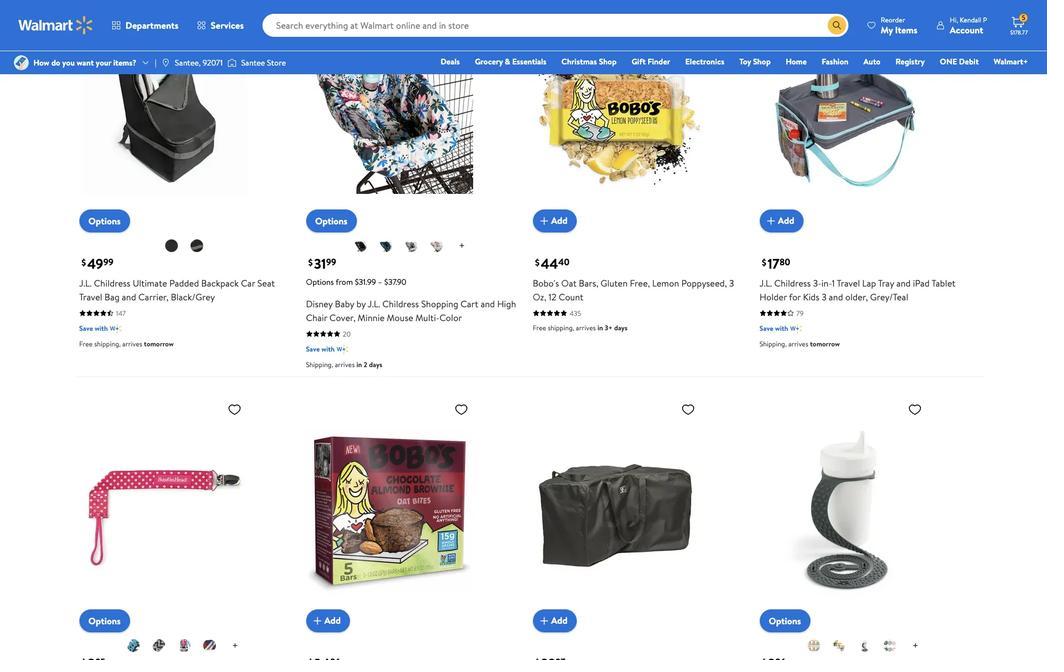 Task type: vqa. For each thing, say whether or not it's contained in the screenshot.
4th Best seller
no



Task type: describe. For each thing, give the bounding box(es) containing it.
$31.99
[[355, 276, 376, 288]]

hi, kendall p account
[[950, 15, 988, 36]]

toy shop link
[[734, 55, 776, 68]]

$178.77
[[1011, 28, 1028, 36]]

christmas shop
[[562, 56, 617, 67]]

count
[[559, 291, 584, 303]]

options for the booginhead silicone sippigrip sippy cup holder, infant toddler boys and girls, charcoal gray
[[769, 615, 801, 627]]

|
[[155, 57, 157, 68]]

grocery
[[475, 56, 503, 67]]

baby
[[335, 297, 354, 310]]

childress for 49
[[94, 277, 130, 289]]

travel inside j.l. childress ultimate padded backpack car seat travel bag and carrier, black/grey
[[79, 291, 102, 303]]

80
[[780, 256, 791, 268]]

&
[[505, 56, 510, 67]]

walmart+
[[994, 56, 1028, 67]]

reorder my items
[[881, 15, 918, 36]]

bobo's
[[533, 277, 559, 289]]

carrier,
[[138, 291, 169, 303]]

deals
[[441, 56, 460, 67]]

walmart+ link
[[989, 55, 1034, 68]]

bag
[[105, 291, 120, 303]]

j.l. for 49
[[79, 277, 92, 289]]

chair
[[306, 311, 327, 324]]

$ for 17
[[762, 256, 767, 269]]

1 horizontal spatial save
[[306, 344, 320, 354]]

gift
[[632, 56, 646, 67]]

auto link
[[859, 55, 886, 68]]

one debit link
[[935, 55, 984, 68]]

backpack
[[201, 277, 239, 289]]

add button for bobo's oat bites, chocolate almond brownie, 5 pack of 1.3 oz bars image
[[306, 610, 350, 633]]

fashion link
[[817, 55, 854, 68]]

departments button
[[102, 12, 188, 39]]

black/grey
[[171, 291, 215, 303]]

santee, 92071
[[175, 57, 223, 68]]

17
[[768, 254, 780, 273]]

finder
[[648, 56, 671, 67]]

walmart plus image
[[337, 343, 349, 355]]

free for free shipping, arrives in 3+ days
[[533, 323, 546, 333]]

lemon
[[652, 277, 679, 289]]

options link for black icon
[[79, 209, 130, 232]]

lap
[[863, 277, 876, 289]]

arrives down 79
[[789, 339, 809, 349]]

car
[[241, 277, 255, 289]]

options link for baby blue camo bam image
[[79, 610, 130, 633]]

$37.90
[[384, 276, 407, 288]]

charcoal image
[[858, 639, 872, 653]]

save with for 49
[[79, 323, 108, 333]]

princess image
[[430, 239, 443, 253]]

hi,
[[950, 15, 959, 24]]

toy
[[740, 56, 751, 67]]

j.l. childress 3-in-1 travel lap tray and ipad tablet holder for kids 3 and older, grey/teal image
[[760, 0, 927, 223]]

in-
[[822, 277, 832, 289]]

oz,
[[533, 291, 547, 303]]

debit
[[959, 56, 979, 67]]

for
[[789, 291, 801, 303]]

booginhead universal pacifier clip, infant toddler boys and girls, pink polka dots image
[[79, 398, 246, 623]]

with for 49
[[95, 323, 108, 333]]

arrives down 435 on the top of the page
[[576, 323, 596, 333]]

add to cart image for the bobo's oat bars, gluten free, lemon poppyseed, 3 oz, 12 count image at the top right of the page
[[538, 214, 551, 228]]

you
[[62, 57, 75, 68]]

kids
[[803, 291, 820, 303]]

shop for christmas shop
[[599, 56, 617, 67]]

items
[[895, 23, 918, 36]]

0 vertical spatial days
[[614, 323, 628, 333]]

and inside disney baby by j.l. childress shopping cart and high chair cover, minnie mouse multi-color
[[481, 297, 495, 310]]

camo dots bam blue image
[[833, 639, 847, 653]]

reorder
[[881, 15, 906, 24]]

shipping, for free shipping, arrives in 3+ days
[[548, 323, 574, 333]]

home
[[786, 56, 807, 67]]

3+
[[605, 323, 613, 333]]

shipping, for shipping, arrives tomorrow
[[760, 339, 787, 349]]

+ for + dropdown button for charcoal sage rose icon
[[913, 639, 919, 653]]

add for the bobo's oat bars, gluten free, lemon poppyseed, 3 oz, 12 count image at the top right of the page
[[551, 214, 568, 227]]

by
[[357, 297, 366, 310]]

walmart plus image for 49
[[110, 323, 122, 334]]

1 horizontal spatial save with
[[306, 344, 335, 354]]

j.l. for 17
[[760, 277, 772, 289]]

cover,
[[330, 311, 356, 324]]

add to favorites list, bobo's oat bars, gluten free, lemon poppyseed, 3 oz, 12 count image
[[682, 2, 695, 16]]

and right tray
[[897, 277, 911, 289]]

add button for j.l. childress universal side-carry car seat travel bag and carrier, black image
[[533, 610, 577, 633]]

grocery & essentials link
[[470, 55, 552, 68]]

minnie
[[358, 311, 385, 324]]

charcoal sage rose image
[[883, 639, 897, 653]]

ipad
[[913, 277, 930, 289]]

shop for toy shop
[[753, 56, 771, 67]]

registry
[[896, 56, 925, 67]]

79
[[797, 308, 804, 318]]

santee
[[241, 57, 265, 68]]

oat
[[562, 277, 577, 289]]

older,
[[846, 291, 868, 303]]

store
[[267, 57, 286, 68]]

bars,
[[579, 277, 599, 289]]

electronics
[[686, 56, 725, 67]]

from
[[336, 276, 353, 288]]

add to favorites list, booginhead universal pacifier clip, infant toddler boys and girls, pink polka dots image
[[228, 402, 242, 417]]

childress inside disney baby by j.l. childress shopping cart and high chair cover, minnie mouse multi-color
[[383, 297, 419, 310]]

bobo's oat bars, gluten free, lemon poppyseed, 3 oz, 12 count image
[[533, 0, 700, 223]]

ultimate
[[133, 277, 167, 289]]

black image
[[164, 239, 178, 253]]

+ button for the blue tie image
[[223, 637, 248, 656]]

tray
[[878, 277, 894, 289]]

$ 44 40
[[535, 254, 570, 273]]

cart
[[461, 297, 479, 310]]

walmart image
[[18, 16, 93, 35]]

deals link
[[436, 55, 465, 68]]

options for disney baby by j.l. childress shopping cart and high chair cover, minnie mouse multi-color image
[[315, 215, 348, 227]]

147
[[116, 308, 126, 318]]

items?
[[113, 57, 136, 68]]

12
[[549, 291, 557, 303]]

disney baby by j.l. childress shopping cart and high chair cover, minnie mouse multi-color image
[[306, 0, 473, 223]]

–
[[378, 276, 382, 288]]

electronics link
[[680, 55, 730, 68]]

free for free shipping, arrives tomorrow
[[79, 339, 93, 349]]

gift finder link
[[627, 55, 676, 68]]

$ for 31
[[308, 256, 313, 269]]

options for "booginhead universal pacifier clip, infant toddler boys and girls, pink polka dots" image at left
[[88, 615, 121, 627]]

grey/teal
[[870, 291, 909, 303]]

holder
[[760, 291, 787, 303]]

walmart plus image for 17
[[791, 323, 802, 334]]

options link for black image
[[306, 209, 357, 232]]

search icon image
[[833, 21, 842, 30]]

435
[[570, 308, 581, 318]]

$ 49 99
[[81, 254, 113, 273]]

with for 17
[[775, 323, 789, 333]]

free shipping, arrives in 3+ days
[[533, 323, 628, 333]]

1 vertical spatial in
[[357, 360, 362, 369]]

$ for 49
[[81, 256, 86, 269]]

black/grey image
[[190, 239, 204, 253]]

my
[[881, 23, 893, 36]]

free shipping, arrives tomorrow
[[79, 339, 174, 349]]

how do you want your items?
[[33, 57, 136, 68]]



Task type: locate. For each thing, give the bounding box(es) containing it.
1 horizontal spatial with
[[322, 344, 335, 354]]

travel
[[837, 277, 860, 289], [79, 291, 102, 303]]

Walmart Site-Wide search field
[[262, 14, 849, 37]]

j.l. inside j.l. childress 3-in-1 travel lap tray and ipad tablet holder for kids 3 and older, grey/teal
[[760, 277, 772, 289]]

childress
[[94, 277, 130, 289], [775, 277, 811, 289], [383, 297, 419, 310]]

add to favorites list, disney baby by j.l. childress shopping cart and high chair cover, minnie mouse multi-color image
[[455, 2, 468, 16]]

2 horizontal spatial childress
[[775, 277, 811, 289]]

1 horizontal spatial shipping,
[[760, 339, 787, 349]]

childress inside j.l. childress 3-in-1 travel lap tray and ipad tablet holder for kids 3 and older, grey/teal
[[775, 277, 811, 289]]

Search search field
[[262, 14, 849, 37]]

fashion
[[822, 56, 849, 67]]

one debit
[[940, 56, 979, 67]]

and inside j.l. childress ultimate padded backpack car seat travel bag and carrier, black/grey
[[122, 291, 136, 303]]

your
[[96, 57, 111, 68]]

40
[[558, 256, 570, 268]]

0 horizontal spatial shipping,
[[306, 360, 333, 369]]

0 horizontal spatial j.l.
[[79, 277, 92, 289]]

shop right christmas
[[599, 56, 617, 67]]

j.l. down the 49
[[79, 277, 92, 289]]

add to favorites list, j.l. childress universal side-carry car seat travel bag and carrier, black image
[[682, 402, 695, 417]]

92071
[[203, 57, 223, 68]]

1
[[832, 277, 835, 289]]

1 horizontal spatial tomorrow
[[810, 339, 840, 349]]

save for 49
[[79, 323, 93, 333]]

2 horizontal spatial save
[[760, 323, 774, 333]]

0 vertical spatial free
[[533, 323, 546, 333]]

0 horizontal spatial free
[[79, 339, 93, 349]]

tomorrow down kids
[[810, 339, 840, 349]]

home link
[[781, 55, 812, 68]]

0 horizontal spatial 99
[[103, 256, 113, 268]]

arrives
[[576, 323, 596, 333], [122, 339, 142, 349], [789, 339, 809, 349], [335, 360, 355, 369]]

99 up bag
[[103, 256, 113, 268]]

santee,
[[175, 57, 201, 68]]

0 vertical spatial shipping,
[[548, 323, 574, 333]]

tomorrow down carrier,
[[144, 339, 174, 349]]

44
[[541, 254, 558, 273]]

j.l. inside j.l. childress ultimate padded backpack car seat travel bag and carrier, black/grey
[[79, 277, 92, 289]]

black chevron image
[[152, 639, 166, 653]]

3 right the poppyseed,
[[729, 277, 734, 289]]

free,
[[630, 277, 650, 289]]

2 horizontal spatial save with
[[760, 323, 789, 333]]

2 99 from the left
[[326, 256, 336, 268]]

arrives down 147 at the top left
[[122, 339, 142, 349]]

shipping, for shipping, arrives in 2 days
[[306, 360, 333, 369]]

poppyseed,
[[682, 277, 727, 289]]

auto
[[864, 56, 881, 67]]

registry link
[[891, 55, 930, 68]]

+ button right princess 'icon'
[[450, 237, 474, 255]]

santee store
[[241, 57, 286, 68]]

booginhead silicone sippigrip sippy cup holder, infant toddler boys and girls, charcoal gray image
[[760, 398, 927, 623]]

j.l. inside disney baby by j.l. childress shopping cart and high chair cover, minnie mouse multi-color
[[368, 297, 380, 310]]

5
[[1022, 13, 1026, 23]]

in left 2
[[357, 360, 362, 369]]

shipping,
[[760, 339, 787, 349], [306, 360, 333, 369]]

kendall
[[960, 15, 982, 24]]

+ button right the blue tie image
[[223, 637, 248, 656]]

1 horizontal spatial +
[[459, 238, 465, 253]]

travel right 1
[[837, 277, 860, 289]]

save for 17
[[760, 323, 774, 333]]

add to cart image for bobo's oat bites, chocolate almond brownie, 5 pack of 1.3 oz bars image
[[311, 614, 324, 628]]

add for j.l. childress universal side-carry car seat travel bag and carrier, black image
[[551, 615, 568, 627]]

1 horizontal spatial childress
[[383, 297, 419, 310]]

shopping
[[421, 297, 458, 310]]

1 vertical spatial travel
[[79, 291, 102, 303]]

1 horizontal spatial days
[[614, 323, 628, 333]]

arrives down walmart plus icon
[[335, 360, 355, 369]]

2 horizontal spatial j.l.
[[760, 277, 772, 289]]

 image
[[227, 57, 237, 69]]

1 shop from the left
[[599, 56, 617, 67]]

1 horizontal spatial  image
[[161, 58, 170, 67]]

and right bag
[[122, 291, 136, 303]]

add
[[551, 214, 568, 227], [778, 214, 795, 227], [324, 615, 341, 627], [551, 615, 568, 627]]

add to favorites list, bobo's oat bites, chocolate almond brownie, 5 pack of 1.3 oz bars image
[[455, 402, 468, 417]]

+ right charcoal sage rose icon
[[913, 639, 919, 653]]

add to favorites list, booginhead silicone sippigrip sippy cup holder, infant toddler boys and girls, charcoal gray image
[[908, 402, 922, 417]]

shipping, left 2
[[306, 360, 333, 369]]

0 horizontal spatial tomorrow
[[144, 339, 174, 349]]

childress up for
[[775, 277, 811, 289]]

departments
[[126, 19, 179, 32]]

save with left walmart plus icon
[[306, 344, 335, 354]]

blue tie image
[[203, 639, 217, 653]]

travel left bag
[[79, 291, 102, 303]]

99 inside $ 31 99
[[326, 256, 336, 268]]

options link for assorted colors image
[[760, 610, 811, 633]]

+ button right charcoal sage rose icon
[[904, 637, 928, 656]]

options from $31.99 – $37.90
[[306, 276, 407, 288]]

1 horizontal spatial 3
[[822, 291, 827, 303]]

high
[[497, 297, 516, 310]]

save down "holder"
[[760, 323, 774, 333]]

save left walmart plus icon
[[306, 344, 320, 354]]

3
[[729, 277, 734, 289], [822, 291, 827, 303]]

 image for how do you want your items?
[[14, 55, 29, 70]]

lion king image
[[379, 239, 393, 253]]

save with up shipping, arrives tomorrow
[[760, 323, 789, 333]]

childress up mouse
[[383, 297, 419, 310]]

2 shop from the left
[[753, 56, 771, 67]]

0 horizontal spatial + button
[[223, 637, 248, 656]]

j.l. up "holder"
[[760, 277, 772, 289]]

1 horizontal spatial shop
[[753, 56, 771, 67]]

4 $ from the left
[[762, 256, 767, 269]]

disney baby by j.l. childress shopping cart and high chair cover, minnie mouse multi-color
[[306, 297, 516, 324]]

2 walmart plus image from the left
[[791, 323, 802, 334]]

0 horizontal spatial  image
[[14, 55, 29, 70]]

add for bobo's oat bites, chocolate almond brownie, 5 pack of 1.3 oz bars image
[[324, 615, 341, 627]]

1 tomorrow from the left
[[144, 339, 174, 349]]

j.l. childress universal side-carry car seat travel bag and carrier, black image
[[533, 398, 700, 623]]

3 right kids
[[822, 291, 827, 303]]

options link up baby blue camo bam image
[[79, 610, 130, 633]]

free
[[533, 323, 546, 333], [79, 339, 93, 349]]

3 $ from the left
[[535, 256, 540, 269]]

and down 1
[[829, 291, 843, 303]]

walmart plus image down 147 at the top left
[[110, 323, 122, 334]]

services button
[[188, 12, 253, 39]]

with
[[95, 323, 108, 333], [775, 323, 789, 333], [322, 344, 335, 354]]

multicolor image
[[404, 239, 418, 253]]

0 horizontal spatial walmart plus image
[[110, 323, 122, 334]]

options link up assorted colors image
[[760, 610, 811, 633]]

 image
[[14, 55, 29, 70], [161, 58, 170, 67]]

2
[[364, 360, 367, 369]]

j.l. right by
[[368, 297, 380, 310]]

add button
[[533, 209, 577, 232], [760, 209, 804, 232], [306, 610, 350, 633], [533, 610, 577, 633]]

shipping, arrives tomorrow
[[760, 339, 840, 349]]

1 horizontal spatial in
[[598, 323, 603, 333]]

$ left 31
[[308, 256, 313, 269]]

1 vertical spatial free
[[79, 339, 93, 349]]

2 horizontal spatial with
[[775, 323, 789, 333]]

99 for 31
[[326, 256, 336, 268]]

childress for 17
[[775, 277, 811, 289]]

$ 17 80
[[762, 254, 791, 273]]

grocery & essentials
[[475, 56, 547, 67]]

1 vertical spatial days
[[369, 360, 383, 369]]

color
[[440, 311, 462, 324]]

+ for the blue tie image's + dropdown button
[[232, 639, 238, 653]]

shipping, for free shipping, arrives tomorrow
[[94, 339, 121, 349]]

1 horizontal spatial j.l.
[[368, 297, 380, 310]]

0 horizontal spatial travel
[[79, 291, 102, 303]]

0 horizontal spatial childress
[[94, 277, 130, 289]]

0 vertical spatial 3
[[729, 277, 734, 289]]

3 inside j.l. childress 3-in-1 travel lap tray and ipad tablet holder for kids 3 and older, grey/teal
[[822, 291, 827, 303]]

and
[[897, 277, 911, 289], [122, 291, 136, 303], [829, 291, 843, 303], [481, 297, 495, 310]]

black pink image
[[177, 639, 191, 653]]

shop
[[599, 56, 617, 67], [753, 56, 771, 67]]

1 walmart plus image from the left
[[110, 323, 122, 334]]

99 for 49
[[103, 256, 113, 268]]

 image right |
[[161, 58, 170, 67]]

5 $178.77
[[1011, 13, 1028, 36]]

3 inside bobo's oat bars, gluten free, lemon poppyseed, 3 oz, 12 count
[[729, 277, 734, 289]]

20
[[343, 329, 351, 339]]

padded
[[169, 277, 199, 289]]

black image
[[354, 239, 367, 253]]

1 horizontal spatial shipping,
[[548, 323, 574, 333]]

$ for 44
[[535, 256, 540, 269]]

tablet
[[932, 277, 956, 289]]

0 vertical spatial shipping,
[[760, 339, 787, 349]]

0 horizontal spatial +
[[232, 639, 238, 653]]

in left the 3+
[[598, 323, 603, 333]]

$ inside $ 49 99
[[81, 256, 86, 269]]

$ inside "$ 17 80"
[[762, 256, 767, 269]]

$
[[81, 256, 86, 269], [308, 256, 313, 269], [535, 256, 540, 269], [762, 256, 767, 269]]

and right the cart
[[481, 297, 495, 310]]

$ left "44"
[[535, 256, 540, 269]]

shop right toy
[[753, 56, 771, 67]]

+ right the blue tie image
[[232, 639, 238, 653]]

save with
[[79, 323, 108, 333], [760, 323, 789, 333], [306, 344, 335, 354]]

add to cart image
[[538, 214, 551, 228], [764, 214, 778, 228], [311, 614, 324, 628], [538, 614, 551, 628]]

walmart plus image up shipping, arrives tomorrow
[[791, 323, 802, 334]]

with up free shipping, arrives tomorrow
[[95, 323, 108, 333]]

one
[[940, 56, 957, 67]]

shipping, down 147 at the top left
[[94, 339, 121, 349]]

walmart plus image
[[110, 323, 122, 334], [791, 323, 802, 334]]

services
[[211, 19, 244, 32]]

1 horizontal spatial walmart plus image
[[791, 323, 802, 334]]

1 $ from the left
[[81, 256, 86, 269]]

0 horizontal spatial days
[[369, 360, 383, 369]]

add button for the bobo's oat bars, gluten free, lemon poppyseed, 3 oz, 12 count image at the top right of the page
[[533, 209, 577, 232]]

childress inside j.l. childress ultimate padded backpack car seat travel bag and carrier, black/grey
[[94, 277, 130, 289]]

2 horizontal spatial + button
[[904, 637, 928, 656]]

save with for 17
[[760, 323, 789, 333]]

add to cart image for j.l. childress universal side-carry car seat travel bag and carrier, black image
[[538, 614, 551, 628]]

0 horizontal spatial 3
[[729, 277, 734, 289]]

2 $ from the left
[[308, 256, 313, 269]]

shipping, down "holder"
[[760, 339, 787, 349]]

save with up free shipping, arrives tomorrow
[[79, 323, 108, 333]]

0 horizontal spatial in
[[357, 360, 362, 369]]

99 up the from
[[326, 256, 336, 268]]

+ button for charcoal sage rose icon
[[904, 637, 928, 656]]

j.l. childress ultimate padded backpack car seat travel bag and carrier, black/grey image
[[79, 0, 246, 223]]

$ inside $ 44 40
[[535, 256, 540, 269]]

options link up black image
[[306, 209, 357, 232]]

j.l. childress ultimate padded backpack car seat travel bag and carrier, black/grey
[[79, 277, 275, 303]]

+ button
[[450, 237, 474, 255], [223, 637, 248, 656], [904, 637, 928, 656]]

childress up bag
[[94, 277, 130, 289]]

assorted colors image
[[807, 639, 821, 653]]

days right 2
[[369, 360, 383, 369]]

$ left the 49
[[81, 256, 86, 269]]

shipping, down 435 on the top of the page
[[548, 323, 574, 333]]

with up shipping, arrives tomorrow
[[775, 323, 789, 333]]

baby blue camo bam image
[[127, 639, 141, 653]]

save up free shipping, arrives tomorrow
[[79, 323, 93, 333]]

 image for santee, 92071
[[161, 58, 170, 67]]

1 vertical spatial 3
[[822, 291, 827, 303]]

tomorrow
[[144, 339, 174, 349], [810, 339, 840, 349]]

want
[[77, 57, 94, 68]]

1 horizontal spatial free
[[533, 323, 546, 333]]

$ inside $ 31 99
[[308, 256, 313, 269]]

$ left the 17 at the right of the page
[[762, 256, 767, 269]]

1 vertical spatial shipping,
[[94, 339, 121, 349]]

0 vertical spatial travel
[[837, 277, 860, 289]]

bobo's oat bites, chocolate almond brownie, 5 pack of 1.3 oz bars image
[[306, 398, 473, 623]]

2 horizontal spatial +
[[913, 639, 919, 653]]

0 horizontal spatial save
[[79, 323, 93, 333]]

days
[[614, 323, 628, 333], [369, 360, 383, 369]]

0 vertical spatial in
[[598, 323, 603, 333]]

1 horizontal spatial 99
[[326, 256, 336, 268]]

1 vertical spatial shipping,
[[306, 360, 333, 369]]

how
[[33, 57, 49, 68]]

1 horizontal spatial + button
[[450, 237, 474, 255]]

with left walmart plus icon
[[322, 344, 335, 354]]

toy shop
[[740, 56, 771, 67]]

days right the 3+
[[614, 323, 628, 333]]

gluten
[[601, 277, 628, 289]]

+ button for princess 'icon'
[[450, 237, 474, 255]]

 image left how
[[14, 55, 29, 70]]

travel inside j.l. childress 3-in-1 travel lap tray and ipad tablet holder for kids 3 and older, grey/teal
[[837, 277, 860, 289]]

0 horizontal spatial shop
[[599, 56, 617, 67]]

+ for + dropdown button corresponding to princess 'icon'
[[459, 238, 465, 253]]

+ right princess 'icon'
[[459, 238, 465, 253]]

j.l. childress 3-in-1 travel lap tray and ipad tablet holder for kids 3 and older, grey/teal
[[760, 277, 956, 303]]

2 tomorrow from the left
[[810, 339, 840, 349]]

christmas shop link
[[556, 55, 622, 68]]

99 inside $ 49 99
[[103, 256, 113, 268]]

0 horizontal spatial with
[[95, 323, 108, 333]]

49
[[87, 254, 103, 273]]

shipping, arrives in 2 days
[[306, 360, 383, 369]]

1 99 from the left
[[103, 256, 113, 268]]

options link up $ 49 99
[[79, 209, 130, 232]]

1 horizontal spatial travel
[[837, 277, 860, 289]]

31
[[314, 254, 326, 273]]

0 horizontal spatial shipping,
[[94, 339, 121, 349]]

0 horizontal spatial save with
[[79, 323, 108, 333]]

disney
[[306, 297, 333, 310]]

do
[[51, 57, 60, 68]]



